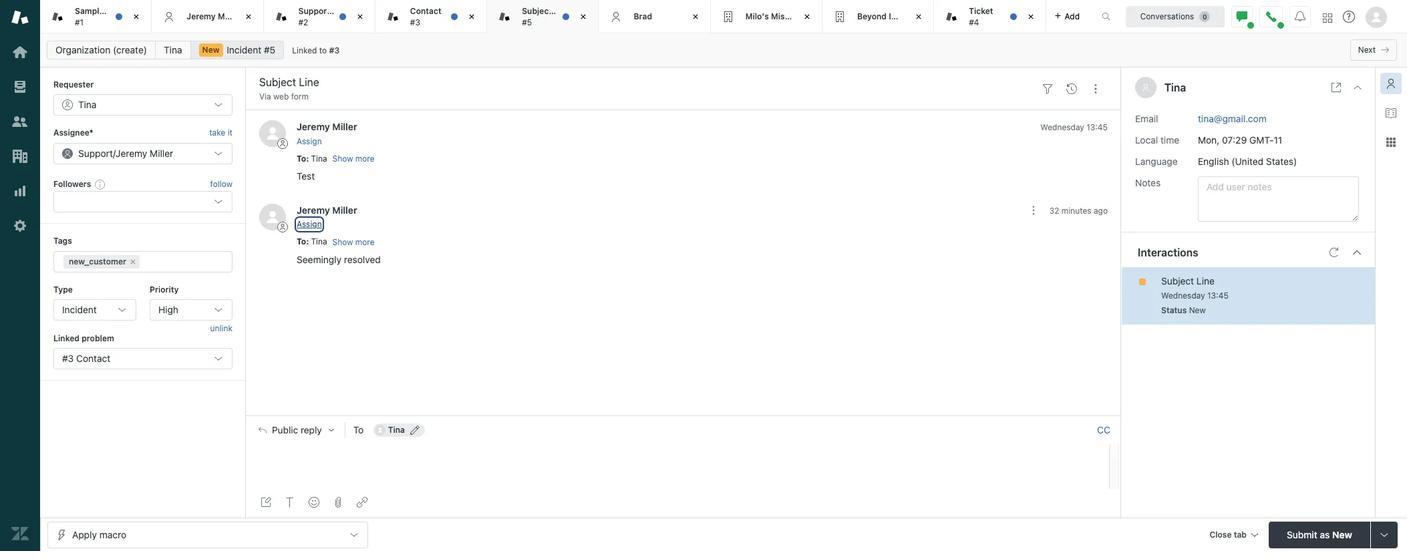 Task type: locate. For each thing, give the bounding box(es) containing it.
miller inside tab
[[218, 11, 240, 21]]

0 horizontal spatial new
[[202, 45, 220, 55]]

close image for #4
[[1024, 10, 1037, 23]]

add
[[1065, 11, 1080, 21]]

1 horizontal spatial line
[[1197, 275, 1215, 286]]

close image up incident #5
[[242, 10, 255, 23]]

0 horizontal spatial #5
[[264, 44, 275, 55]]

1 horizontal spatial new
[[1189, 305, 1206, 315]]

1 show from the top
[[332, 154, 353, 164]]

avatar image up assign to jeremy miller tooltip
[[259, 204, 286, 231]]

to inside the to : tina show more test
[[297, 153, 306, 164]]

add button
[[1046, 0, 1088, 33]]

customer context image
[[1386, 78, 1397, 89]]

jeremy miller link
[[297, 121, 357, 133], [297, 204, 357, 216]]

contact #3
[[410, 6, 441, 27]]

1 avatar image from the top
[[259, 121, 286, 147]]

0 vertical spatial to
[[319, 45, 327, 55]]

:
[[306, 153, 309, 164], [306, 237, 309, 247]]

1 vertical spatial subject
[[1161, 275, 1194, 286]]

jeremy miller link down form
[[297, 121, 357, 133]]

assign up assign to jeremy miller tooltip
[[297, 219, 322, 229]]

1 vertical spatial #3
[[329, 45, 340, 55]]

linked for linked problem
[[53, 333, 79, 343]]

1 vertical spatial assign button
[[297, 219, 322, 231]]

1 horizontal spatial close image
[[689, 10, 702, 23]]

zendesk products image
[[1323, 13, 1332, 22]]

language
[[1135, 155, 1178, 167]]

0 horizontal spatial linked
[[53, 333, 79, 343]]

ticket
[[969, 6, 993, 16]]

1 vertical spatial wednesday 13:45 text field
[[1161, 290, 1229, 300]]

info on adding followers image
[[95, 179, 106, 190]]

close image
[[130, 10, 143, 23], [242, 10, 255, 23], [353, 10, 367, 23], [465, 10, 479, 23], [800, 10, 814, 23], [912, 10, 926, 23], [1352, 82, 1363, 93]]

to for to : tina show more seemingly resolved
[[297, 237, 306, 247]]

line inside subject line #5
[[554, 6, 571, 16]]

0 vertical spatial wednesday 13:45 text field
[[1040, 123, 1108, 133]]

incident inside secondary element
[[227, 44, 261, 55]]

: inside to : tina show more seemingly resolved
[[306, 237, 309, 247]]

0 vertical spatial wednesday
[[1040, 123, 1084, 133]]

support down assignee*
[[78, 148, 113, 159]]

take it
[[209, 128, 233, 138]]

jeremy for jeremy miller assign assign to this agent
[[297, 204, 330, 216]]

#5 inside secondary element
[[264, 44, 275, 55]]

3 tab from the left
[[487, 0, 599, 33]]

beyond imagination
[[857, 11, 935, 21]]

linked up #3 contact
[[53, 333, 79, 343]]

2 vertical spatial new
[[1332, 529, 1352, 540]]

public reply
[[272, 425, 322, 436]]

1 horizontal spatial #3
[[329, 45, 340, 55]]

high button
[[150, 299, 233, 321]]

1 tab from the left
[[264, 0, 375, 33]]

1 vertical spatial support
[[78, 148, 113, 159]]

draft mode image
[[261, 497, 271, 508]]

miller right /
[[150, 148, 173, 159]]

wednesday 13:45 text field inside conversationlabel log
[[1040, 123, 1108, 133]]

assign
[[297, 136, 322, 146], [297, 219, 322, 229], [272, 236, 297, 246]]

2 vertical spatial assign
[[272, 236, 297, 246]]

tina inside to : tina show more seemingly resolved
[[311, 237, 327, 247]]

2 jeremy miller link from the top
[[297, 204, 357, 216]]

to inside jeremy miller assign assign to this agent
[[299, 236, 307, 246]]

1 vertical spatial to
[[297, 237, 306, 247]]

miller up the to : tina show more test
[[332, 121, 357, 133]]

avatar image for test
[[259, 121, 286, 147]]

0 vertical spatial assign button
[[297, 135, 322, 147]]

1 horizontal spatial #5
[[522, 17, 532, 27]]

: up test
[[306, 153, 309, 164]]

organization
[[55, 44, 110, 55]]

followers element
[[53, 191, 233, 213]]

0 vertical spatial line
[[554, 6, 571, 16]]

organization (create) button
[[47, 41, 156, 59]]

more up resolved
[[355, 237, 375, 247]]

0 vertical spatial avatar image
[[259, 121, 286, 147]]

to left tina@gmail.com "icon" on the bottom left of the page
[[353, 425, 364, 436]]

1 vertical spatial contact
[[76, 353, 110, 364]]

0 vertical spatial 13:45
[[1087, 123, 1108, 133]]

: left this
[[306, 237, 309, 247]]

close image up secondary element
[[689, 10, 702, 23]]

subject for subject line wednesday 13:45 status new
[[1161, 275, 1194, 286]]

0 vertical spatial jeremy miller link
[[297, 121, 357, 133]]

close image right #2
[[353, 10, 367, 23]]

0 horizontal spatial support
[[78, 148, 113, 159]]

0 vertical spatial #3
[[410, 17, 420, 27]]

tina up seemingly
[[311, 237, 327, 247]]

outreach
[[332, 6, 369, 16]]

linked problem
[[53, 333, 114, 343]]

to up test
[[297, 153, 306, 164]]

2 vertical spatial #3
[[62, 353, 74, 364]]

jeremy up this
[[297, 204, 330, 216]]

wednesday 13:45 text field down the events image
[[1040, 123, 1108, 133]]

ago
[[1094, 206, 1108, 216]]

2 horizontal spatial close image
[[1024, 10, 1037, 23]]

32 minutes ago
[[1049, 206, 1108, 216]]

2 horizontal spatial #3
[[410, 17, 420, 27]]

wednesday up status
[[1161, 290, 1205, 300]]

show more button down jeremy miller assign
[[332, 153, 375, 165]]

more down jeremy miller assign
[[355, 154, 375, 164]]

jeremy inside jeremy miller assign assign to this agent
[[297, 204, 330, 216]]

0 vertical spatial show
[[332, 154, 353, 164]]

show more button up resolved
[[332, 236, 375, 248]]

(create)
[[113, 44, 147, 55]]

followers
[[53, 179, 91, 189]]

tab
[[264, 0, 375, 33], [375, 0, 487, 33], [487, 0, 599, 33], [711, 0, 823, 33], [934, 0, 1046, 33]]

0 vertical spatial incident
[[227, 44, 261, 55]]

1 vertical spatial wednesday
[[1161, 290, 1205, 300]]

1 vertical spatial line
[[1197, 275, 1215, 286]]

support inside support outreach #2
[[298, 6, 330, 16]]

conversationlabel log
[[246, 110, 1121, 416]]

1 show more button from the top
[[332, 153, 375, 165]]

1 vertical spatial avatar image
[[259, 204, 286, 231]]

avatar image
[[259, 121, 286, 147], [259, 204, 286, 231]]

to for to : tina show more test
[[297, 153, 306, 164]]

1 vertical spatial linked
[[53, 333, 79, 343]]

tabs tab list
[[40, 0, 1088, 33]]

mon,
[[1198, 134, 1220, 145]]

show down jeremy miller assign
[[332, 154, 353, 164]]

1 jeremy miller link from the top
[[297, 121, 357, 133]]

customers image
[[11, 113, 29, 130]]

jeremy miller
[[187, 11, 240, 21]]

0 vertical spatial #5
[[522, 17, 532, 27]]

1 vertical spatial 13:45
[[1207, 290, 1229, 300]]

assign button up test
[[297, 135, 322, 147]]

: inside the to : tina show more test
[[306, 153, 309, 164]]

additional actions image
[[1028, 205, 1039, 216]]

jeremy inside assignee* element
[[116, 148, 147, 159]]

1 vertical spatial jeremy miller link
[[297, 204, 357, 216]]

miller up agent
[[332, 204, 357, 216]]

jeremy miller link for test
[[297, 121, 357, 133]]

show inside to : tina show more seemingly resolved
[[332, 237, 353, 247]]

organizations image
[[11, 148, 29, 165]]

0 horizontal spatial #3
[[62, 353, 74, 364]]

secondary element
[[40, 37, 1407, 63]]

1 horizontal spatial subject
[[1161, 275, 1194, 286]]

wednesday 13:45 text field up status
[[1161, 290, 1229, 300]]

0 vertical spatial :
[[306, 153, 309, 164]]

subject inside subject line wednesday 13:45 status new
[[1161, 275, 1194, 286]]

tina down requester
[[78, 99, 97, 111]]

to inside to : tina show more seemingly resolved
[[297, 237, 306, 247]]

1 vertical spatial assign
[[297, 219, 322, 229]]

requester
[[53, 80, 94, 90]]

2 avatar image from the top
[[259, 204, 286, 231]]

states)
[[1266, 155, 1297, 167]]

miller up incident #5
[[218, 11, 240, 21]]

#3
[[410, 17, 420, 27], [329, 45, 340, 55], [62, 353, 74, 364]]

1 vertical spatial to
[[299, 236, 307, 246]]

tab containing support outreach
[[264, 0, 375, 33]]

0 vertical spatial to
[[297, 153, 306, 164]]

3 close image from the left
[[1024, 10, 1037, 23]]

0 horizontal spatial 13:45
[[1087, 123, 1108, 133]]

Wednesday 13:45 text field
[[1040, 123, 1108, 133], [1161, 290, 1229, 300]]

support inside assignee* element
[[78, 148, 113, 159]]

1 horizontal spatial 13:45
[[1207, 290, 1229, 300]]

show up resolved
[[332, 237, 353, 247]]

linked inside secondary element
[[292, 45, 317, 55]]

ticket actions image
[[1090, 83, 1101, 94]]

miller inside jeremy miller assign
[[332, 121, 357, 133]]

5 tab from the left
[[934, 0, 1046, 33]]

get started image
[[11, 43, 29, 61]]

2 close image from the left
[[689, 10, 702, 23]]

line inside subject line wednesday 13:45 status new
[[1197, 275, 1215, 286]]

incident down type
[[62, 304, 97, 315]]

0 horizontal spatial wednesday 13:45 text field
[[1040, 123, 1108, 133]]

new right status
[[1189, 305, 1206, 315]]

new right as
[[1332, 529, 1352, 540]]

incident for incident #5
[[227, 44, 261, 55]]

1 horizontal spatial to
[[319, 45, 327, 55]]

new
[[202, 45, 220, 55], [1189, 305, 1206, 315], [1332, 529, 1352, 540]]

#3 inside the linked problem element
[[62, 353, 74, 364]]

support
[[298, 6, 330, 16], [78, 148, 113, 159]]

2 show more button from the top
[[332, 236, 375, 248]]

add attachment image
[[333, 497, 343, 508]]

close image inside beyond imagination tab
[[912, 10, 926, 23]]

linked down #2
[[292, 45, 317, 55]]

close image right subject line #5
[[577, 10, 590, 23]]

0 vertical spatial contact
[[410, 6, 441, 16]]

submit as new
[[1287, 529, 1352, 540]]

1 more from the top
[[355, 154, 375, 164]]

jeremy for jeremy miller assign
[[297, 121, 330, 133]]

#5
[[522, 17, 532, 27], [264, 44, 275, 55]]

0 vertical spatial more
[[355, 154, 375, 164]]

07:29
[[1222, 134, 1247, 145]]

tab containing contact
[[375, 0, 487, 33]]

jeremy inside tab
[[187, 11, 216, 21]]

show inside the to : tina show more test
[[332, 154, 353, 164]]

to left this
[[299, 236, 307, 246]]

more inside to : tina show more seemingly resolved
[[355, 237, 375, 247]]

wednesday inside conversationlabel log
[[1040, 123, 1084, 133]]

32 minutes ago text field
[[1049, 206, 1108, 216]]

contact
[[410, 6, 441, 16], [76, 353, 110, 364]]

support up #2
[[298, 6, 330, 16]]

2 vertical spatial to
[[353, 425, 364, 436]]

jeremy up the tina link
[[187, 11, 216, 21]]

1 vertical spatial :
[[306, 237, 309, 247]]

to left this
[[297, 237, 306, 247]]

show for test
[[332, 154, 353, 164]]

assign button up assign to jeremy miller tooltip
[[297, 219, 322, 231]]

#3 contact
[[62, 353, 110, 364]]

jeremy miller link up agent
[[297, 204, 357, 216]]

type
[[53, 284, 73, 294]]

this
[[309, 236, 323, 246]]

#3 inside contact #3
[[410, 17, 420, 27]]

tab containing ticket
[[934, 0, 1046, 33]]

follow button
[[210, 178, 233, 190]]

#1 tab
[[40, 0, 152, 33]]

0 horizontal spatial to
[[299, 236, 307, 246]]

1 vertical spatial show
[[332, 237, 353, 247]]

1 vertical spatial more
[[355, 237, 375, 247]]

close image left add "dropdown button"
[[1024, 10, 1037, 23]]

jeremy down form
[[297, 121, 330, 133]]

email
[[1135, 113, 1158, 124]]

more inside the to : tina show more test
[[355, 154, 375, 164]]

1 : from the top
[[306, 153, 309, 164]]

tina right (create)
[[164, 44, 182, 55]]

2 show from the top
[[332, 237, 353, 247]]

0 horizontal spatial incident
[[62, 304, 97, 315]]

1 vertical spatial new
[[1189, 305, 1206, 315]]

user image
[[1142, 84, 1150, 92], [1143, 84, 1149, 91]]

linked to #3
[[292, 45, 340, 55]]

tina right tina@gmail.com "icon" on the bottom left of the page
[[388, 425, 405, 435]]

0 vertical spatial assign
[[297, 136, 322, 146]]

1 horizontal spatial wednesday 13:45 text field
[[1161, 290, 1229, 300]]

1 vertical spatial #5
[[264, 44, 275, 55]]

show for seemingly
[[332, 237, 353, 247]]

13:45
[[1087, 123, 1108, 133], [1207, 290, 1229, 300]]

requester element
[[53, 94, 233, 116]]

1 horizontal spatial linked
[[292, 45, 317, 55]]

0 horizontal spatial wednesday
[[1040, 123, 1084, 133]]

0 horizontal spatial subject
[[522, 6, 552, 16]]

0 horizontal spatial contact
[[76, 353, 110, 364]]

1 vertical spatial show more button
[[332, 236, 375, 248]]

assign left this
[[272, 236, 297, 246]]

1 horizontal spatial incident
[[227, 44, 261, 55]]

1 close image from the left
[[577, 10, 590, 23]]

jeremy miller assign
[[297, 121, 357, 146]]

organization (create)
[[55, 44, 147, 55]]

incident #5
[[227, 44, 275, 55]]

local time
[[1135, 134, 1179, 145]]

1 horizontal spatial wednesday
[[1161, 290, 1205, 300]]

close image
[[577, 10, 590, 23], [689, 10, 702, 23], [1024, 10, 1037, 23]]

tina up test
[[311, 153, 327, 164]]

assign inside jeremy miller assign
[[297, 136, 322, 146]]

close image right beyond
[[912, 10, 926, 23]]

2 : from the top
[[306, 237, 309, 247]]

0 vertical spatial new
[[202, 45, 220, 55]]

wednesday
[[1040, 123, 1084, 133], [1161, 290, 1205, 300]]

incident button
[[53, 299, 136, 321]]

#3 inside secondary element
[[329, 45, 340, 55]]

tab containing subject line
[[487, 0, 599, 33]]

incident down jeremy miller
[[227, 44, 261, 55]]

tina
[[164, 44, 182, 55], [1165, 82, 1186, 94], [78, 99, 97, 111], [311, 153, 327, 164], [311, 237, 327, 247], [388, 425, 405, 435]]

2 horizontal spatial new
[[1332, 529, 1352, 540]]

: for seemingly resolved
[[306, 237, 309, 247]]

jeremy down requester element
[[116, 148, 147, 159]]

line for subject line #5
[[554, 6, 571, 16]]

1 horizontal spatial support
[[298, 6, 330, 16]]

0 vertical spatial support
[[298, 6, 330, 16]]

Subject field
[[257, 74, 1033, 90]]

0 vertical spatial show more button
[[332, 153, 375, 165]]

jeremy inside jeremy miller assign
[[297, 121, 330, 133]]

subject for subject line #5
[[522, 6, 552, 16]]

2 tab from the left
[[375, 0, 487, 33]]

2 more from the top
[[355, 237, 375, 247]]

1 horizontal spatial contact
[[410, 6, 441, 16]]

subject inside subject line #5
[[522, 6, 552, 16]]

miller for jeremy miller assign
[[332, 121, 357, 133]]

0 horizontal spatial line
[[554, 6, 571, 16]]

miller inside jeremy miller assign assign to this agent
[[332, 204, 357, 216]]

to
[[319, 45, 327, 55], [299, 236, 307, 246]]

close image for line
[[577, 10, 590, 23]]

close image right view more details image
[[1352, 82, 1363, 93]]

wednesday down the events image
[[1040, 123, 1084, 133]]

remove image
[[129, 258, 137, 266]]

incident inside popup button
[[62, 304, 97, 315]]

it
[[228, 128, 233, 138]]

to down support outreach #2
[[319, 45, 327, 55]]

close image right contact #3
[[465, 10, 479, 23]]

close image up (create)
[[130, 10, 143, 23]]

line
[[554, 6, 571, 16], [1197, 275, 1215, 286]]

format text image
[[285, 497, 295, 508]]

filter image
[[1042, 83, 1053, 94]]

assign for seemingly resolved
[[297, 219, 322, 229]]

linked
[[292, 45, 317, 55], [53, 333, 79, 343]]

high
[[158, 304, 178, 315]]

new down jeremy miller tab
[[202, 45, 220, 55]]

more
[[355, 154, 375, 164], [355, 237, 375, 247]]

0 vertical spatial subject
[[522, 6, 552, 16]]

jeremy for jeremy miller
[[187, 11, 216, 21]]

1 vertical spatial incident
[[62, 304, 97, 315]]

incident
[[227, 44, 261, 55], [62, 304, 97, 315]]

close image inside #1 tab
[[130, 10, 143, 23]]

view more details image
[[1331, 82, 1342, 93]]

0 vertical spatial linked
[[292, 45, 317, 55]]

assign up test
[[297, 136, 322, 146]]

avatar image down via
[[259, 121, 286, 147]]

close image inside brad tab
[[689, 10, 702, 23]]

0 horizontal spatial close image
[[577, 10, 590, 23]]



Task type: vqa. For each thing, say whether or not it's contained in the screenshot.
Organizations IMAGE
yes



Task type: describe. For each thing, give the bounding box(es) containing it.
jeremy miller assign assign to this agent
[[272, 204, 357, 246]]

mon, 07:29 gmt-11
[[1198, 134, 1282, 145]]

11
[[1274, 134, 1282, 145]]

tina@gmail.com
[[1198, 113, 1267, 124]]

support for #2
[[298, 6, 330, 16]]

tina up time
[[1165, 82, 1186, 94]]

tina inside secondary element
[[164, 44, 182, 55]]

jeremy miller tab
[[152, 0, 264, 33]]

#1
[[75, 17, 84, 27]]

tina@gmail.com image
[[375, 425, 385, 436]]

status
[[1161, 305, 1187, 315]]

1 assign button from the top
[[297, 135, 322, 147]]

avatar image for seemingly resolved
[[259, 204, 286, 231]]

13:45 inside conversationlabel log
[[1087, 123, 1108, 133]]

close tab button
[[1204, 522, 1264, 550]]

brad
[[634, 11, 652, 21]]

new inside secondary element
[[202, 45, 220, 55]]

linked for linked to #3
[[292, 45, 317, 55]]

assign for test
[[297, 136, 322, 146]]

close image left beyond
[[800, 10, 814, 23]]

more for seemingly resolved
[[355, 237, 375, 247]]

english
[[1198, 155, 1229, 167]]

apply
[[72, 529, 97, 540]]

contact inside the linked problem element
[[76, 353, 110, 364]]

english (united states)
[[1198, 155, 1297, 167]]

minutes
[[1062, 206, 1092, 216]]

to : tina show more test
[[297, 153, 375, 182]]

tags
[[53, 236, 72, 246]]

13:45 inside subject line wednesday 13:45 status new
[[1207, 290, 1229, 300]]

close image inside jeremy miller tab
[[242, 10, 255, 23]]

support for jeremy
[[78, 148, 113, 159]]

show more button for test
[[332, 153, 375, 165]]

more for test
[[355, 154, 375, 164]]

apps image
[[1386, 137, 1397, 148]]

beyond imagination tab
[[823, 0, 935, 33]]

agent
[[325, 236, 347, 246]]

#5 inside subject line #5
[[522, 17, 532, 27]]

events image
[[1066, 83, 1077, 94]]

subject line wednesday 13:45 status new
[[1161, 275, 1229, 315]]

next button
[[1350, 39, 1397, 61]]

close
[[1210, 530, 1232, 540]]

assignee*
[[53, 128, 93, 138]]

test
[[297, 170, 315, 182]]

(united
[[1232, 155, 1264, 167]]

unlink
[[210, 324, 233, 334]]

new inside subject line wednesday 13:45 status new
[[1189, 305, 1206, 315]]

local
[[1135, 134, 1158, 145]]

add link (cmd k) image
[[357, 497, 367, 508]]

new_customer
[[69, 256, 126, 266]]

public
[[272, 425, 298, 436]]

subject line #5
[[522, 6, 571, 27]]

time
[[1161, 134, 1179, 145]]

gmt-
[[1250, 134, 1274, 145]]

jeremy miller link for seemingly
[[297, 204, 357, 216]]

priority
[[150, 284, 179, 294]]

problem
[[82, 333, 114, 343]]

cc
[[1097, 425, 1110, 436]]

conversations button
[[1126, 6, 1225, 27]]

reply
[[301, 425, 322, 436]]

tina link
[[155, 41, 191, 59]]

take
[[209, 128, 225, 138]]

take it button
[[209, 127, 233, 140]]

web
[[273, 92, 289, 102]]

get help image
[[1343, 11, 1355, 23]]

tina inside requester element
[[78, 99, 97, 111]]

hide composer image
[[678, 410, 689, 421]]

notifications image
[[1295, 11, 1306, 22]]

#4
[[969, 17, 979, 27]]

32
[[1049, 206, 1059, 216]]

displays possible ticket submission types image
[[1379, 530, 1390, 540]]

beyond
[[857, 11, 887, 21]]

views image
[[11, 78, 29, 96]]

contact inside tab
[[410, 6, 441, 16]]

cc button
[[1097, 425, 1111, 437]]

apply macro
[[72, 529, 126, 540]]

resolved
[[344, 254, 381, 265]]

next
[[1358, 45, 1376, 55]]

: for test
[[306, 153, 309, 164]]

follow
[[210, 179, 233, 189]]

line for subject line wednesday 13:45 status new
[[1197, 275, 1215, 286]]

zendesk support image
[[11, 9, 29, 26]]

insert emojis image
[[309, 497, 319, 508]]

admin image
[[11, 217, 29, 235]]

support outreach #2
[[298, 6, 369, 27]]

tab
[[1234, 530, 1247, 540]]

incident for incident
[[62, 304, 97, 315]]

macro
[[99, 529, 126, 540]]

miller for jeremy miller
[[218, 11, 240, 21]]

public reply button
[[247, 417, 345, 445]]

to for to
[[353, 425, 364, 436]]

linked problem element
[[53, 348, 233, 370]]

2 assign button from the top
[[297, 219, 322, 231]]

assignee* element
[[53, 143, 233, 164]]

ticket #4
[[969, 6, 993, 27]]

brad tab
[[599, 0, 711, 33]]

wednesday inside subject line wednesday 13:45 status new
[[1161, 290, 1205, 300]]

to inside secondary element
[[319, 45, 327, 55]]

via web form
[[259, 92, 309, 102]]

seemingly
[[297, 254, 341, 265]]

to : tina show more seemingly resolved
[[297, 237, 381, 265]]

miller for jeremy miller assign assign to this agent
[[332, 204, 357, 216]]

interactions
[[1138, 246, 1198, 258]]

zendesk image
[[11, 525, 29, 543]]

via
[[259, 92, 271, 102]]

support / jeremy miller
[[78, 148, 173, 159]]

#2
[[298, 17, 308, 27]]

button displays agent's chat status as online. image
[[1237, 11, 1248, 22]]

Add user notes text field
[[1198, 176, 1359, 222]]

conversations
[[1140, 11, 1194, 21]]

edit user image
[[410, 426, 420, 435]]

assign to jeremy miller tooltip
[[264, 235, 355, 248]]

close tab
[[1210, 530, 1247, 540]]

notes
[[1135, 177, 1161, 188]]

show more button for seemingly
[[332, 236, 375, 248]]

as
[[1320, 529, 1330, 540]]

knowledge image
[[1386, 108, 1397, 118]]

4 tab from the left
[[711, 0, 823, 33]]

form
[[291, 92, 309, 102]]

submit
[[1287, 529, 1317, 540]]

main element
[[0, 0, 40, 551]]

unlink button
[[210, 323, 233, 335]]

/
[[113, 148, 116, 159]]

imagination
[[889, 11, 935, 21]]

reporting image
[[11, 182, 29, 200]]

tina inside the to : tina show more test
[[311, 153, 327, 164]]

miller inside assignee* element
[[150, 148, 173, 159]]



